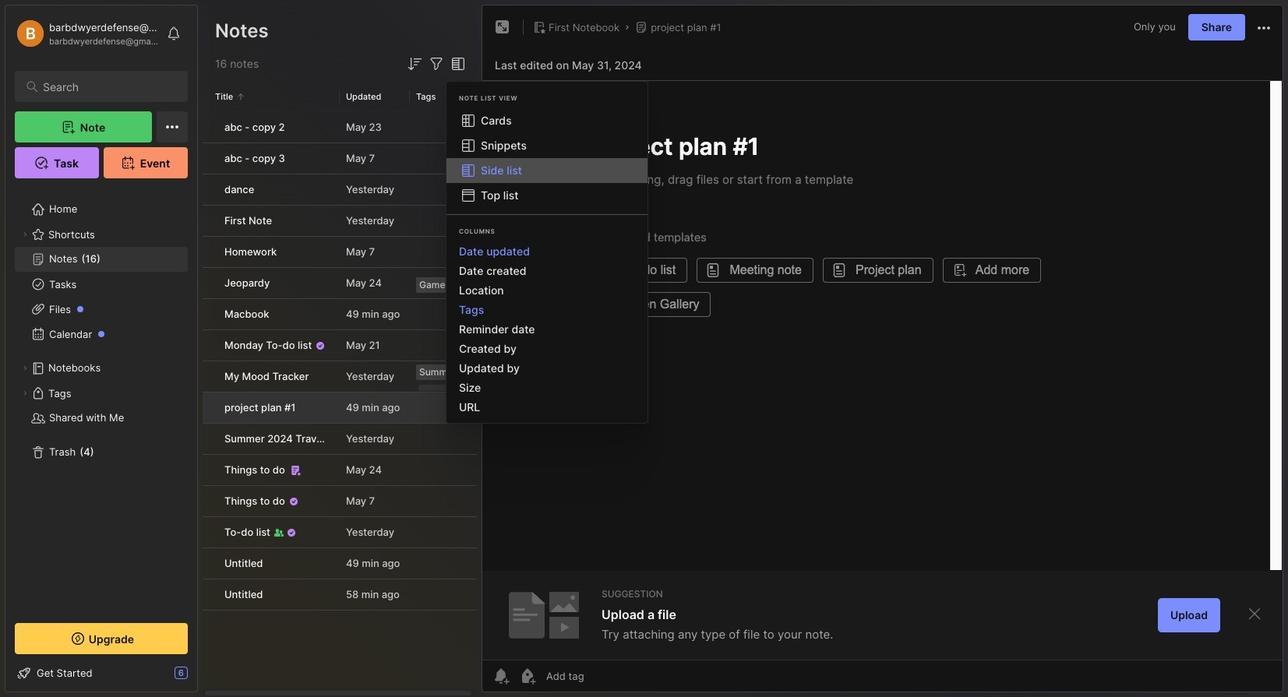Task type: locate. For each thing, give the bounding box(es) containing it.
5 cell from the top
[[203, 237, 215, 267]]

expand note image
[[494, 18, 512, 37]]

main element
[[0, 0, 203, 698]]

add filters image
[[427, 55, 446, 73]]

Search text field
[[43, 80, 174, 94]]

dropdown list menu
[[447, 108, 648, 208], [447, 242, 648, 417]]

cell
[[203, 112, 215, 143], [203, 143, 215, 174], [203, 175, 215, 205], [203, 206, 215, 236], [203, 237, 215, 267], [203, 268, 215, 299], [203, 299, 215, 330], [203, 331, 215, 361], [203, 362, 215, 392], [203, 393, 215, 423], [203, 424, 215, 455], [203, 455, 215, 486], [203, 487, 215, 517], [203, 518, 215, 548], [203, 549, 215, 579], [203, 580, 215, 611]]

13 cell from the top
[[203, 487, 215, 517]]

Add filters field
[[427, 55, 446, 73]]

expand tags image
[[20, 389, 30, 398]]

2 dropdown list menu from the top
[[447, 242, 648, 417]]

menu item
[[447, 158, 648, 183]]

10 cell from the top
[[203, 393, 215, 423]]

row group
[[203, 112, 480, 612]]

tree
[[5, 188, 197, 610]]

None search field
[[43, 77, 174, 96]]

1 dropdown list menu from the top
[[447, 108, 648, 208]]

note window element
[[482, 5, 1284, 697]]

12 cell from the top
[[203, 455, 215, 486]]

8 cell from the top
[[203, 331, 215, 361]]

14 cell from the top
[[203, 518, 215, 548]]

0 vertical spatial dropdown list menu
[[447, 108, 648, 208]]

16 cell from the top
[[203, 580, 215, 611]]

1 vertical spatial dropdown list menu
[[447, 242, 648, 417]]

7 cell from the top
[[203, 299, 215, 330]]

1 cell from the top
[[203, 112, 215, 143]]



Task type: vqa. For each thing, say whether or not it's contained in the screenshot.
bottommost Dropdown List menu
yes



Task type: describe. For each thing, give the bounding box(es) containing it.
Sort options field
[[405, 55, 424, 73]]

add tag image
[[519, 667, 537, 686]]

more actions image
[[1255, 19, 1274, 37]]

none search field inside main element
[[43, 77, 174, 96]]

Account field
[[15, 18, 159, 49]]

tree inside main element
[[5, 188, 197, 610]]

Note Editor text field
[[483, 80, 1283, 572]]

expand notebooks image
[[20, 364, 30, 374]]

11 cell from the top
[[203, 424, 215, 455]]

click to collapse image
[[197, 669, 209, 688]]

Help and Learning task checklist field
[[5, 661, 197, 686]]

Add tag field
[[545, 670, 663, 684]]

View options field
[[446, 55, 468, 73]]

3 cell from the top
[[203, 175, 215, 205]]

4 cell from the top
[[203, 206, 215, 236]]

add a reminder image
[[492, 667, 511, 686]]

15 cell from the top
[[203, 549, 215, 579]]

More actions field
[[1255, 17, 1274, 37]]

2 cell from the top
[[203, 143, 215, 174]]

9 cell from the top
[[203, 362, 215, 392]]

6 cell from the top
[[203, 268, 215, 299]]



